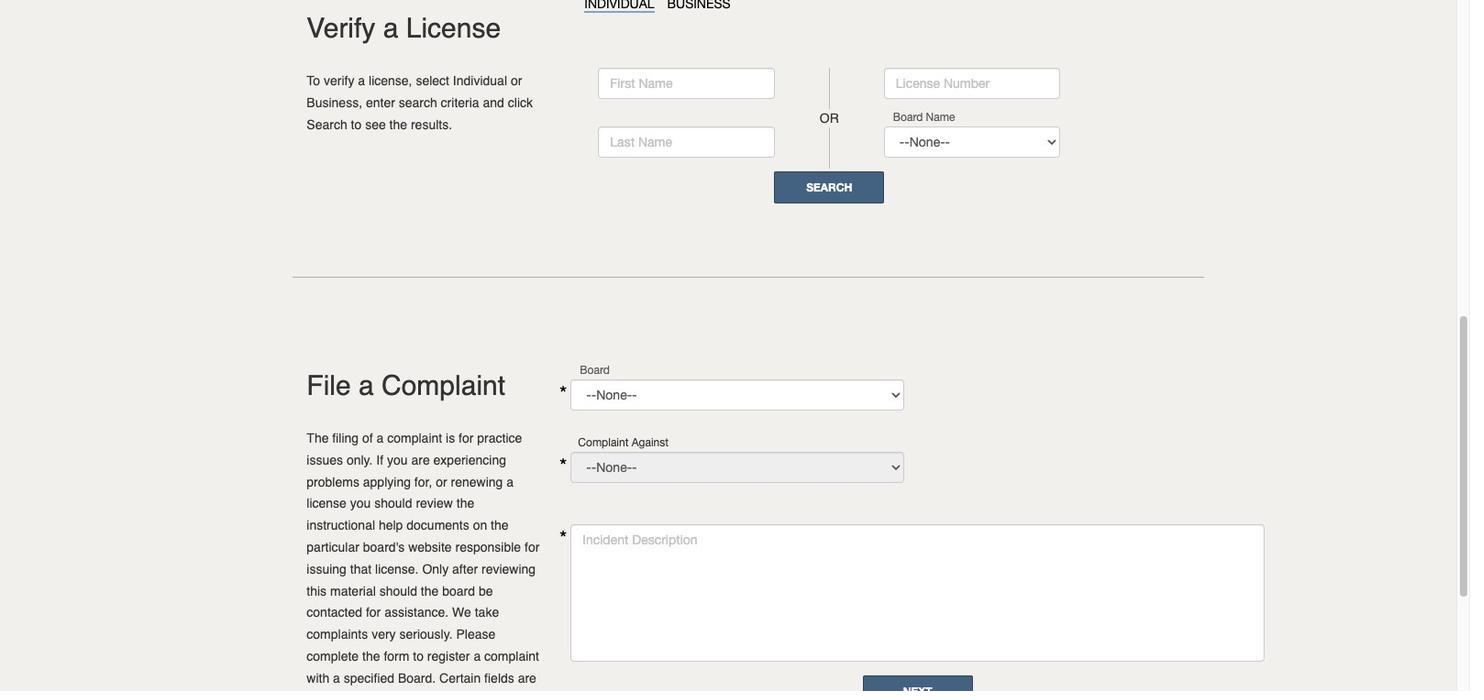 Task type: vqa. For each thing, say whether or not it's contained in the screenshot.
TIME
no



Task type: describe. For each thing, give the bounding box(es) containing it.
to inside the filing of a complaint is for practice issues only. if you are experiencing problems applying for, or renewing a license you should review the instructional help documents on the particular board's website responsible for issuing that license. only after reviewing this material should the board be contacted for assistance. we take complaints very seriously. please complete the form to register a complaint with a specified board. certain
[[413, 649, 424, 664]]

board for board
[[580, 364, 610, 377]]

2 horizontal spatial for
[[525, 540, 540, 555]]

the up specified on the left bottom
[[362, 649, 380, 664]]

to verify a license, select individual or business, enter search criteria and click search to see the results.
[[307, 73, 533, 132]]

a inside to verify a license, select individual or business, enter search criteria and click search to see the results.
[[358, 73, 365, 88]]

the filing of a complaint is for practice issues only. if you are experiencing problems applying for, or renewing a license you should review the instructional help documents on the particular board's website responsible for issuing that license. only after reviewing this material should the board be contacted for assistance. we take complaints very seriously. please complete the form to register a complaint with a specified board. certain
[[307, 431, 540, 692]]

issues
[[307, 453, 343, 468]]

click
[[508, 95, 533, 110]]

experiencing
[[433, 453, 506, 468]]

only
[[422, 562, 449, 577]]

of
[[362, 431, 373, 446]]

please
[[456, 628, 496, 642]]

0 vertical spatial you
[[387, 453, 408, 468]]

a down please
[[474, 649, 481, 664]]

board.
[[398, 671, 436, 686]]

0 horizontal spatial license
[[406, 12, 501, 44]]

name for first name
[[639, 76, 673, 91]]

assistance.
[[384, 606, 449, 620]]

board name
[[893, 111, 955, 124]]

the
[[307, 431, 329, 446]]

filing
[[332, 431, 359, 446]]

review
[[416, 497, 453, 511]]

is
[[446, 431, 455, 446]]

incident description
[[583, 533, 698, 548]]

to inside to verify a license, select individual or business, enter search criteria and click search to see the results.
[[351, 117, 362, 132]]

renewing
[[451, 475, 503, 489]]

Incident Description text field
[[571, 525, 1265, 662]]

applying
[[363, 475, 411, 489]]

or inside the filing of a complaint is for practice issues only. if you are experiencing problems applying for, or renewing a license you should review the instructional help documents on the particular board's website responsible for issuing that license. only after reviewing this material should the board be contacted for assistance. we take complaints very seriously. please complete the form to register a complaint with a specified board. certain
[[436, 475, 447, 489]]

complaints
[[307, 628, 368, 642]]

1 vertical spatial complaint
[[484, 649, 539, 664]]

0 vertical spatial should
[[374, 497, 412, 511]]

first
[[610, 76, 635, 91]]

be
[[479, 584, 493, 599]]

the inside to verify a license, select individual or business, enter search criteria and click search to see the results.
[[389, 117, 407, 132]]

select
[[416, 73, 449, 88]]

issuing
[[307, 562, 347, 577]]

license,
[[369, 73, 412, 88]]

enter
[[366, 95, 395, 110]]

board
[[442, 584, 475, 599]]

see
[[365, 117, 386, 132]]

1 horizontal spatial complaint
[[578, 437, 629, 450]]

Last Name text field
[[598, 126, 775, 158]]

practice
[[477, 431, 522, 446]]

form
[[384, 649, 409, 664]]

and
[[483, 95, 504, 110]]

license
[[307, 497, 347, 511]]

a right 'renewing'
[[507, 475, 514, 489]]

first name
[[610, 76, 673, 91]]

the right on
[[491, 518, 509, 533]]

seriously.
[[399, 628, 453, 642]]

file a complaint
[[307, 370, 505, 402]]

responsible
[[455, 540, 521, 555]]

0 vertical spatial for
[[459, 431, 474, 446]]

criteria
[[441, 95, 479, 110]]

name for board name
[[926, 111, 955, 124]]

a right 'verify'
[[383, 12, 398, 44]]



Task type: locate. For each thing, give the bounding box(es) containing it.
0 horizontal spatial you
[[350, 497, 371, 511]]

or
[[511, 73, 522, 88], [820, 111, 839, 126], [436, 475, 447, 489]]

board for board name
[[893, 111, 923, 124]]

search
[[307, 117, 347, 132]]

1 horizontal spatial or
[[511, 73, 522, 88]]

we
[[452, 606, 471, 620]]

instructional
[[307, 518, 375, 533]]

reviewing
[[482, 562, 536, 577]]

name right first
[[639, 76, 673, 91]]

0 vertical spatial license
[[406, 12, 501, 44]]

0 horizontal spatial board
[[580, 364, 610, 377]]

2 horizontal spatial or
[[820, 111, 839, 126]]

the right see
[[389, 117, 407, 132]]

0 vertical spatial complaint
[[382, 370, 505, 402]]

take
[[475, 606, 499, 620]]

0 vertical spatial board
[[893, 111, 923, 124]]

1 vertical spatial should
[[379, 584, 417, 599]]

specified
[[344, 671, 394, 686]]

a right file
[[359, 370, 374, 402]]

you up instructional
[[350, 497, 371, 511]]

None button
[[863, 676, 973, 692]]

the down "only"
[[421, 584, 439, 599]]

First Name text field
[[598, 68, 775, 99]]

0 vertical spatial or
[[511, 73, 522, 88]]

to right form
[[413, 649, 424, 664]]

1 vertical spatial to
[[413, 649, 424, 664]]

1 vertical spatial for
[[525, 540, 540, 555]]

board
[[893, 111, 923, 124], [580, 364, 610, 377]]

complaint
[[387, 431, 442, 446], [484, 649, 539, 664]]

are
[[411, 453, 430, 468]]

should down license.
[[379, 584, 417, 599]]

2 vertical spatial name
[[638, 135, 672, 149]]

1 horizontal spatial complaint
[[484, 649, 539, 664]]

complaint left against
[[578, 437, 629, 450]]

1 horizontal spatial you
[[387, 453, 408, 468]]

verify a license
[[307, 12, 501, 44]]

license.
[[375, 562, 419, 577]]

complaint
[[382, 370, 505, 402], [578, 437, 629, 450]]

a right of
[[377, 431, 384, 446]]

problems
[[307, 475, 359, 489]]

particular
[[307, 540, 359, 555]]

should
[[374, 497, 412, 511], [379, 584, 417, 599]]

the down 'renewing'
[[457, 497, 474, 511]]

0 vertical spatial complaint
[[387, 431, 442, 446]]

individual
[[453, 73, 507, 88]]

1 horizontal spatial to
[[413, 649, 424, 664]]

register
[[427, 649, 470, 664]]

number
[[944, 76, 990, 91]]

with
[[307, 671, 330, 686]]

if
[[376, 453, 384, 468]]

1 vertical spatial license
[[896, 76, 940, 91]]

on
[[473, 518, 487, 533]]

1 vertical spatial complaint
[[578, 437, 629, 450]]

complaint up are
[[387, 431, 442, 446]]

1 horizontal spatial for
[[459, 431, 474, 446]]

0 horizontal spatial complaint
[[382, 370, 505, 402]]

1 vertical spatial you
[[350, 497, 371, 511]]

complete
[[307, 649, 359, 664]]

0 vertical spatial to
[[351, 117, 362, 132]]

verify
[[307, 12, 376, 44]]

0 horizontal spatial complaint
[[387, 431, 442, 446]]

that
[[350, 562, 372, 577]]

after
[[452, 562, 478, 577]]

verify
[[324, 73, 354, 88]]

1 horizontal spatial license
[[896, 76, 940, 91]]

license up the select
[[406, 12, 501, 44]]

the
[[389, 117, 407, 132], [457, 497, 474, 511], [491, 518, 509, 533], [421, 584, 439, 599], [362, 649, 380, 664]]

very
[[372, 628, 396, 642]]

complaint down please
[[484, 649, 539, 664]]

license up board name
[[896, 76, 940, 91]]

against
[[632, 437, 669, 450]]

a right with
[[333, 671, 340, 686]]

0 vertical spatial name
[[639, 76, 673, 91]]

to left see
[[351, 117, 362, 132]]

name right the last
[[638, 135, 672, 149]]

complaint up 'is'
[[382, 370, 505, 402]]

for up very
[[366, 606, 381, 620]]

business,
[[307, 95, 362, 110]]

help
[[379, 518, 403, 533]]

board up "complaint against"
[[580, 364, 610, 377]]

1 vertical spatial name
[[926, 111, 955, 124]]

results.
[[411, 117, 452, 132]]

None submit
[[774, 171, 885, 204]]

material
[[330, 584, 376, 599]]

search
[[399, 95, 437, 110]]

you right "if" at the left bottom
[[387, 453, 408, 468]]

license number
[[896, 76, 990, 91]]

last name
[[610, 135, 672, 149]]

or inside to verify a license, select individual or business, enter search criteria and click search to see the results.
[[511, 73, 522, 88]]

board down license number
[[893, 111, 923, 124]]

to
[[351, 117, 362, 132], [413, 649, 424, 664]]

file
[[307, 370, 351, 402]]

2 vertical spatial or
[[436, 475, 447, 489]]

2 vertical spatial for
[[366, 606, 381, 620]]

1 vertical spatial or
[[820, 111, 839, 126]]

you
[[387, 453, 408, 468], [350, 497, 371, 511]]

1 vertical spatial board
[[580, 364, 610, 377]]

License Number text field
[[884, 68, 1061, 99]]

for,
[[414, 475, 432, 489]]

license
[[406, 12, 501, 44], [896, 76, 940, 91]]

should up the help
[[374, 497, 412, 511]]

1 horizontal spatial board
[[893, 111, 923, 124]]

board's
[[363, 540, 405, 555]]

0 horizontal spatial or
[[436, 475, 447, 489]]

for up reviewing
[[525, 540, 540, 555]]

incident
[[583, 533, 629, 548]]

name down license number
[[926, 111, 955, 124]]

a right verify
[[358, 73, 365, 88]]

documents
[[407, 518, 469, 533]]

contacted
[[307, 606, 362, 620]]

to
[[307, 73, 320, 88]]

0 horizontal spatial to
[[351, 117, 362, 132]]

0 horizontal spatial for
[[366, 606, 381, 620]]

last
[[610, 135, 635, 149]]

website
[[408, 540, 452, 555]]

complaint against
[[578, 437, 669, 450]]

for right 'is'
[[459, 431, 474, 446]]

description
[[632, 533, 698, 548]]

only.
[[347, 453, 373, 468]]

name
[[639, 76, 673, 91], [926, 111, 955, 124], [638, 135, 672, 149]]

name for last name
[[638, 135, 672, 149]]

for
[[459, 431, 474, 446], [525, 540, 540, 555], [366, 606, 381, 620]]

a
[[383, 12, 398, 44], [358, 73, 365, 88], [359, 370, 374, 402], [377, 431, 384, 446], [507, 475, 514, 489], [474, 649, 481, 664], [333, 671, 340, 686]]

this
[[307, 584, 327, 599]]



